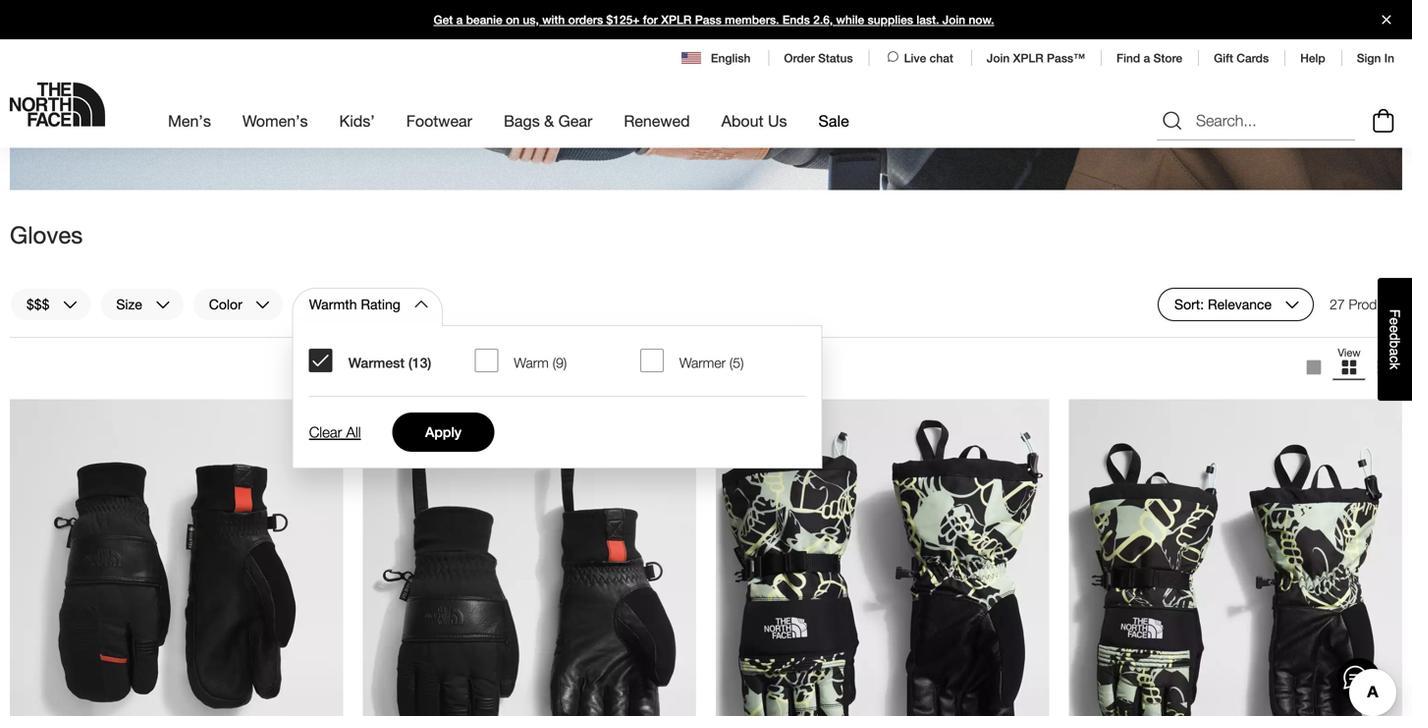 Task type: locate. For each thing, give the bounding box(es) containing it.
members.
[[725, 13, 779, 27]]

sort:
[[1175, 296, 1204, 312]]

a up k at the right bottom
[[1387, 348, 1403, 356]]

0 vertical spatial a
[[456, 13, 463, 27]]

pass
[[695, 13, 722, 27]]

at
[[41, 54, 66, 86]]

a right get
[[456, 13, 463, 27]]

supplies
[[868, 13, 913, 27]]

1 vertical spatial join
[[987, 51, 1010, 65]]

gift cards link
[[1214, 51, 1269, 65]]

store
[[1154, 51, 1183, 65]]

Search search field
[[1157, 101, 1355, 141]]

k
[[1387, 363, 1403, 370]]

1 vertical spatial xplr
[[1013, 51, 1044, 65]]

xplr right for
[[661, 13, 692, 27]]

1 vertical spatial a
[[1144, 51, 1150, 65]]

live
[[904, 51, 927, 65]]

performance, at your fingertips.
[[41, 23, 264, 86]]

2 horizontal spatial a
[[1387, 348, 1403, 356]]

live chat
[[904, 51, 954, 65]]

d
[[1387, 333, 1403, 341]]

men's link
[[168, 94, 211, 148]]

english
[[711, 51, 751, 65]]

e up the d
[[1387, 318, 1403, 325]]

join
[[943, 13, 966, 27], [987, 51, 1010, 65]]

0 horizontal spatial a
[[456, 13, 463, 27]]

f
[[1387, 309, 1403, 318]]

warmer (5) link
[[640, 348, 806, 372]]

chat
[[930, 51, 954, 65]]

a
[[456, 13, 463, 27], [1144, 51, 1150, 65], [1387, 348, 1403, 356]]

1 horizontal spatial a
[[1144, 51, 1150, 65]]

renewed
[[624, 111, 690, 130]]

pass™
[[1047, 51, 1085, 65]]

size
[[116, 296, 142, 312]]

clear all
[[309, 423, 361, 440]]

gear
[[559, 111, 593, 130]]

beanie
[[466, 13, 503, 27]]

apply
[[425, 424, 462, 440]]

2 vertical spatial a
[[1387, 348, 1403, 356]]

renewed link
[[624, 94, 690, 148]]

apply button
[[392, 412, 495, 452]]

1 horizontal spatial xplr
[[1013, 51, 1044, 65]]

find a store link
[[1117, 51, 1183, 65]]

while
[[836, 13, 865, 27]]

warmer (5) element
[[680, 355, 744, 371]]

a for find
[[1144, 51, 1150, 65]]

a inside f e e d b a c k button
[[1387, 348, 1403, 356]]

order status
[[784, 51, 853, 65]]

sign in
[[1357, 51, 1395, 65]]

all
[[346, 423, 361, 440]]

performance,
[[41, 23, 212, 55]]

0 vertical spatial xplr
[[661, 13, 692, 27]]

help
[[1301, 51, 1326, 65]]

27 products status
[[1330, 288, 1403, 321]]

xplr
[[661, 13, 692, 27], [1013, 51, 1044, 65]]

size button
[[100, 288, 184, 321]]

in
[[1385, 51, 1395, 65]]

women's montana ski gloves image
[[1069, 399, 1403, 716]]

bags & gear
[[504, 111, 593, 130]]

men's
[[168, 111, 211, 130]]

footwear
[[406, 111, 472, 130]]

a inside get a beanie on us, with orders $125+ for xplr pass members. ends 2.6, while supplies last. join now. link
[[456, 13, 463, 27]]

e up b
[[1387, 325, 1403, 333]]

products
[[1349, 296, 1403, 312]]

about
[[721, 111, 764, 130]]

view
[[1338, 346, 1361, 359]]

us
[[768, 111, 787, 130]]

sign in button
[[1357, 51, 1395, 65]]

about us link
[[721, 94, 787, 148]]

a right find
[[1144, 51, 1150, 65]]

bags & gear link
[[504, 94, 593, 148]]

0 vertical spatial join
[[943, 13, 966, 27]]

join xplr pass™
[[987, 51, 1085, 65]]

status
[[818, 51, 853, 65]]

sort: relevance button
[[1158, 288, 1314, 321]]

find a store
[[1117, 51, 1183, 65]]

warmth rating button
[[292, 288, 443, 321]]

xplr left pass™
[[1013, 51, 1044, 65]]

f e e d b a c k button
[[1378, 278, 1412, 401]]

view button
[[1332, 346, 1367, 389]]

join right last. at right
[[943, 13, 966, 27]]

warmer
[[680, 355, 726, 371]]

gift
[[1214, 51, 1234, 65]]

now.
[[969, 13, 994, 27]]

join down now.
[[987, 51, 1010, 65]]

relevance
[[1208, 296, 1272, 312]]

us,
[[523, 13, 539, 27]]



Task type: describe. For each thing, give the bounding box(es) containing it.
color
[[209, 296, 242, 312]]

warmest (13)
[[348, 355, 431, 371]]

a person holds out their arm, glove outstretched, against a bluebird sky. image
[[10, 0, 1403, 190]]

(5)
[[730, 355, 744, 371]]

warm
[[514, 355, 549, 371]]

(13)
[[409, 355, 431, 371]]

sign
[[1357, 51, 1381, 65]]

view cart image
[[1368, 106, 1400, 136]]

color button
[[192, 288, 285, 321]]

gift cards
[[1214, 51, 1269, 65]]

sort: relevance
[[1175, 296, 1272, 312]]

women's link
[[242, 94, 308, 148]]

kids'
[[339, 111, 375, 130]]

27
[[1330, 296, 1345, 312]]

warm (9) link
[[475, 348, 640, 372]]

english link
[[682, 49, 753, 67]]

b
[[1387, 341, 1403, 348]]

help link
[[1301, 51, 1326, 65]]

with
[[542, 13, 565, 27]]

rating
[[361, 296, 401, 312]]

kids' link
[[339, 94, 375, 148]]

view list box
[[1296, 346, 1403, 389]]

live chat button
[[885, 49, 956, 67]]

get a beanie on us, with orders $125+ for xplr pass members. ends 2.6, while supplies last. join now. link
[[0, 0, 1412, 39]]

warmest (13) element
[[348, 355, 431, 371]]

(9)
[[553, 355, 567, 371]]

a for get
[[456, 13, 463, 27]]

find
[[1117, 51, 1141, 65]]

get a beanie on us, with orders $125+ for xplr pass members. ends 2.6, while supplies last. join now.
[[434, 13, 994, 27]]

orders
[[568, 13, 603, 27]]

1 horizontal spatial join
[[987, 51, 1010, 65]]

warmer (5)
[[680, 355, 744, 371]]

warmest
[[348, 355, 405, 371]]

the north face home page image
[[10, 83, 105, 127]]

get
[[434, 13, 453, 27]]

0 horizontal spatial join
[[943, 13, 966, 27]]

$$$ button
[[10, 288, 92, 321]]

footwear link
[[406, 94, 472, 148]]

ends
[[783, 13, 810, 27]]

warm (9)
[[514, 355, 567, 371]]

sale
[[819, 111, 849, 130]]

&
[[544, 111, 554, 130]]

close image
[[1374, 15, 1400, 24]]

about us
[[721, 111, 787, 130]]

2 e from the top
[[1387, 325, 1403, 333]]

warm (9) element
[[514, 355, 567, 371]]

women's
[[242, 111, 308, 130]]

clear all button
[[309, 420, 361, 444]]

clear
[[309, 423, 342, 440]]

$$$
[[27, 296, 49, 312]]

warmest (13) link
[[309, 348, 475, 372]]

for
[[643, 13, 658, 27]]

warmth rating
[[309, 296, 401, 312]]

montana pro gore-tex® trigger ski mitts image
[[10, 399, 343, 716]]

2.6,
[[813, 13, 833, 27]]

order
[[784, 51, 815, 65]]

men's montana ski gloves image
[[716, 399, 1049, 716]]

sale link
[[819, 94, 849, 148]]

1 e from the top
[[1387, 318, 1403, 325]]

gloves
[[10, 220, 83, 248]]

your
[[73, 54, 129, 86]]

warmth
[[309, 296, 357, 312]]

$125+
[[607, 13, 640, 27]]

f e e d b a c k
[[1387, 309, 1403, 370]]

c
[[1387, 356, 1403, 363]]

search all image
[[1161, 109, 1185, 133]]

fingertips.
[[137, 54, 264, 86]]

join xplr pass™ link
[[987, 51, 1085, 65]]

women's montana pro gore-tex® ski gloves image
[[363, 399, 696, 716]]

0 horizontal spatial xplr
[[661, 13, 692, 27]]

cards
[[1237, 51, 1269, 65]]

on
[[506, 13, 520, 27]]



Task type: vqa. For each thing, say whether or not it's contained in the screenshot.
the fingertips.
yes



